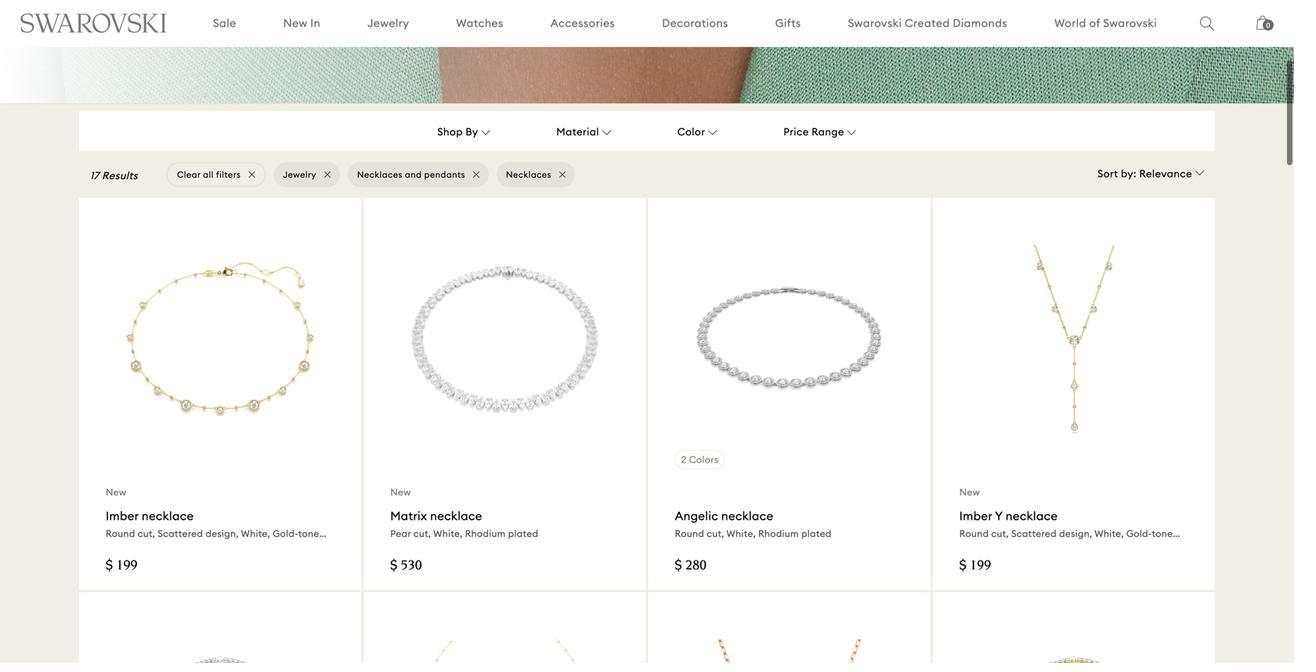 Task type: describe. For each thing, give the bounding box(es) containing it.
watches link
[[456, 16, 504, 31]]

imber y necklace
[[960, 509, 1058, 524]]

decorations link
[[662, 16, 729, 31]]

price range
[[784, 126, 845, 138]]

necklaces for necklaces
[[506, 169, 552, 180]]

gifts
[[776, 16, 801, 30]]

17 results
[[90, 169, 138, 182]]

color
[[678, 126, 706, 138]]

gifts link
[[776, 16, 801, 31]]

imber for imber necklace
[[106, 509, 139, 524]]

price
[[784, 126, 809, 138]]

0 link
[[1257, 14, 1274, 41]]

new for matrix necklace
[[390, 487, 411, 498]]

created
[[905, 16, 950, 30]]

sale
[[213, 16, 236, 30]]

0
[[1267, 21, 1271, 29]]

world of swarovski link
[[1055, 16, 1158, 31]]

$ 199 for imber necklace
[[106, 560, 138, 574]]

sort by: relevance button
[[1098, 155, 1205, 181]]

remove filters image for necklaces
[[559, 172, 566, 178]]

cart-mobile image image
[[1257, 16, 1270, 30]]

plated for matrix necklace
[[508, 528, 539, 540]]

1 vertical spatial jewelry
[[283, 169, 316, 180]]

angelic necklace round cut, white, rhodium plated
[[675, 509, 832, 540]]

by
[[466, 126, 478, 138]]

search image image
[[1201, 16, 1215, 31]]

jewelry link
[[368, 16, 409, 31]]

filters
[[216, 169, 241, 180]]

remove filters image for jewelry
[[324, 172, 331, 178]]

world of swarovski
[[1055, 16, 1158, 30]]

accessories link
[[551, 16, 615, 31]]

cut, for angelic
[[707, 528, 725, 540]]

$ 530
[[390, 560, 422, 574]]

shop
[[438, 126, 463, 138]]

remove filters image for necklaces and pendants
[[473, 172, 480, 178]]

all
[[203, 169, 214, 180]]

sort by: relevance
[[1098, 167, 1193, 180]]

range
[[812, 126, 845, 138]]

shop by
[[438, 126, 478, 138]]

round
[[675, 528, 705, 540]]

plated for angelic necklace
[[802, 528, 832, 540]]

0 vertical spatial jewelry
[[368, 16, 409, 30]]

clear
[[177, 169, 201, 180]]

remove filters image for clear all filters
[[249, 172, 255, 178]]

new for imber necklace
[[106, 487, 126, 498]]

2 swarovski from the left
[[1104, 16, 1158, 30]]



Task type: locate. For each thing, give the bounding box(es) containing it.
white, right 'pear'
[[433, 528, 463, 540]]

remove filters image right filters
[[249, 172, 255, 178]]

swarovski left created
[[848, 16, 902, 30]]

matrix necklace pear cut, white, rhodium plated
[[390, 509, 539, 540]]

remove filters image down material
[[559, 172, 566, 178]]

of
[[1090, 16, 1101, 30]]

1 horizontal spatial rhodium
[[759, 528, 799, 540]]

necklace for angelic
[[722, 509, 774, 524]]

rhodium inside 'angelic necklace round cut, white, rhodium plated'
[[759, 528, 799, 540]]

white, for angelic
[[727, 528, 756, 540]]

1 $ 199 from the left
[[106, 560, 138, 574]]

y
[[995, 509, 1003, 524]]

1 rhodium from the left
[[465, 528, 506, 540]]

white, inside matrix necklace pear cut, white, rhodium plated
[[433, 528, 463, 540]]

1 necklace from the left
[[142, 509, 194, 524]]

jewelry right filters
[[283, 169, 316, 180]]

0 horizontal spatial cut,
[[414, 528, 431, 540]]

2 imber from the left
[[960, 509, 993, 524]]

necklace inside matrix necklace pear cut, white, rhodium plated
[[430, 509, 482, 524]]

pendants
[[424, 169, 465, 180]]

1 horizontal spatial remove filters image
[[559, 172, 566, 178]]

2 necklace from the left
[[430, 509, 482, 524]]

1 horizontal spatial jewelry
[[368, 16, 409, 30]]

$ 199 down imber y necklace
[[960, 560, 992, 574]]

1 remove filters image from the left
[[324, 172, 331, 178]]

material
[[557, 126, 599, 138]]

new up the 'matrix'
[[390, 487, 411, 498]]

0 horizontal spatial jewelry
[[283, 169, 316, 180]]

new up imber necklace
[[106, 487, 126, 498]]

1 horizontal spatial cut,
[[707, 528, 725, 540]]

necklace for imber
[[142, 509, 194, 524]]

necklaces and pendants
[[357, 169, 465, 180]]

1 horizontal spatial remove filters image
[[473, 172, 480, 178]]

2 rhodium from the left
[[759, 528, 799, 540]]

0 horizontal spatial imber
[[106, 509, 139, 524]]

matrix
[[390, 509, 427, 524]]

2 cut, from the left
[[707, 528, 725, 540]]

cut, inside 'angelic necklace round cut, white, rhodium plated'
[[707, 528, 725, 540]]

diamonds
[[953, 16, 1008, 30]]

0 horizontal spatial swarovski
[[848, 16, 902, 30]]

swarovski image
[[20, 13, 168, 33]]

2 white, from the left
[[727, 528, 756, 540]]

new in link
[[283, 16, 321, 31]]

1 remove filters image from the left
[[249, 172, 255, 178]]

in
[[310, 16, 321, 30]]

cut,
[[414, 528, 431, 540], [707, 528, 725, 540]]

0 horizontal spatial white,
[[433, 528, 463, 540]]

sort
[[1098, 167, 1119, 180]]

new in
[[283, 16, 321, 30]]

1 horizontal spatial necklaces
[[506, 169, 552, 180]]

plated inside 'angelic necklace round cut, white, rhodium plated'
[[802, 528, 832, 540]]

2 necklaces from the left
[[506, 169, 552, 180]]

jewelry right in
[[368, 16, 409, 30]]

1 white, from the left
[[433, 528, 463, 540]]

1 necklaces from the left
[[357, 169, 403, 180]]

white, right round
[[727, 528, 756, 540]]

1 swarovski from the left
[[848, 16, 902, 30]]

swarovski
[[848, 16, 902, 30], [1104, 16, 1158, 30]]

2 remove filters image from the left
[[473, 172, 480, 178]]

necklaces for necklaces and pendants
[[357, 169, 403, 180]]

rhodium
[[465, 528, 506, 540], [759, 528, 799, 540]]

0 horizontal spatial $ 199
[[106, 560, 138, 574]]

decorations
[[662, 16, 729, 30]]

swarovski created diamonds
[[848, 16, 1008, 30]]

watches
[[456, 16, 504, 30]]

new up imber y necklace
[[960, 487, 980, 498]]

white, for matrix
[[433, 528, 463, 540]]

remove filters image
[[324, 172, 331, 178], [473, 172, 480, 178]]

1 horizontal spatial swarovski
[[1104, 16, 1158, 30]]

rhodium for matrix necklace
[[465, 528, 506, 540]]

$ 199 down imber necklace
[[106, 560, 138, 574]]

0 horizontal spatial remove filters image
[[249, 172, 255, 178]]

swarovski created diamonds link
[[848, 16, 1008, 31]]

jewelry
[[368, 16, 409, 30], [283, 169, 316, 180]]

3 necklace from the left
[[722, 509, 774, 524]]

clear all filters
[[177, 169, 241, 180]]

1 horizontal spatial imber
[[960, 509, 993, 524]]

necklace
[[142, 509, 194, 524], [430, 509, 482, 524], [722, 509, 774, 524], [1006, 509, 1058, 524]]

cut, for matrix
[[414, 528, 431, 540]]

rhodium inside matrix necklace pear cut, white, rhodium plated
[[465, 528, 506, 540]]

and
[[405, 169, 422, 180]]

2 remove filters image from the left
[[559, 172, 566, 178]]

4 necklace from the left
[[1006, 509, 1058, 524]]

imber necklace
[[106, 509, 194, 524]]

1 cut, from the left
[[414, 528, 431, 540]]

remove filters image
[[249, 172, 255, 178], [559, 172, 566, 178]]

$ 199
[[106, 560, 138, 574], [960, 560, 992, 574]]

white, inside 'angelic necklace round cut, white, rhodium plated'
[[727, 528, 756, 540]]

plated
[[508, 528, 539, 540], [802, 528, 832, 540]]

accessories
[[551, 16, 615, 30]]

1 horizontal spatial white,
[[727, 528, 756, 540]]

1 horizontal spatial plated
[[802, 528, 832, 540]]

$ 280
[[675, 560, 707, 574]]

white,
[[433, 528, 463, 540], [727, 528, 756, 540]]

angelic
[[675, 509, 719, 524]]

cut, right 'pear'
[[414, 528, 431, 540]]

necklace for matrix
[[430, 509, 482, 524]]

imber
[[106, 509, 139, 524], [960, 509, 993, 524]]

0 horizontal spatial plated
[[508, 528, 539, 540]]

$ 199 for imber y necklace
[[960, 560, 992, 574]]

by: relevance
[[1121, 167, 1193, 180]]

cut, inside matrix necklace pear cut, white, rhodium plated
[[414, 528, 431, 540]]

2 plated from the left
[[802, 528, 832, 540]]

1 imber from the left
[[106, 509, 139, 524]]

cut, down angelic
[[707, 528, 725, 540]]

necklace inside 'angelic necklace round cut, white, rhodium plated'
[[722, 509, 774, 524]]

pear
[[390, 528, 411, 540]]

2 colors
[[681, 454, 719, 466]]

1 plated from the left
[[508, 528, 539, 540]]

necklaces
[[357, 169, 403, 180], [506, 169, 552, 180]]

new for imber y necklace
[[960, 487, 980, 498]]

17
[[90, 169, 99, 182]]

results
[[102, 169, 138, 182]]

0 horizontal spatial remove filters image
[[324, 172, 331, 178]]

plated inside matrix necklace pear cut, white, rhodium plated
[[508, 528, 539, 540]]

2 $ 199 from the left
[[960, 560, 992, 574]]

1 horizontal spatial $ 199
[[960, 560, 992, 574]]

0 horizontal spatial necklaces
[[357, 169, 403, 180]]

imber for imber y necklace
[[960, 509, 993, 524]]

swarovski right of
[[1104, 16, 1158, 30]]

sale link
[[213, 16, 236, 31]]

0 horizontal spatial rhodium
[[465, 528, 506, 540]]

new
[[283, 16, 307, 30], [106, 487, 126, 498], [390, 487, 411, 498], [960, 487, 980, 498]]

world
[[1055, 16, 1087, 30]]

new left in
[[283, 16, 307, 30]]

rhodium for angelic necklace
[[759, 528, 799, 540]]



Task type: vqa. For each thing, say whether or not it's contained in the screenshot.
first Ornament from left
no



